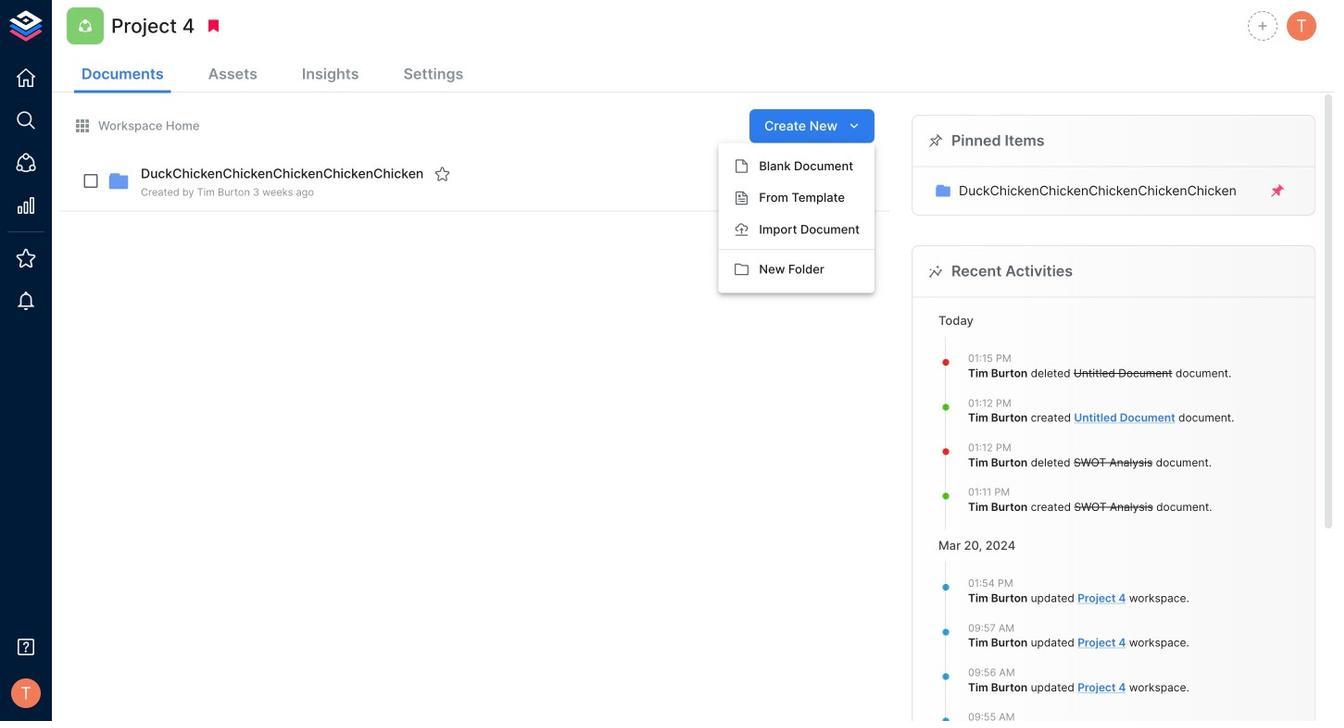 Task type: vqa. For each thing, say whether or not it's contained in the screenshot.
Statement Of Work IMAGE
no



Task type: describe. For each thing, give the bounding box(es) containing it.
unpin image
[[1270, 183, 1286, 199]]

favorite image
[[434, 166, 451, 183]]

remove bookmark image
[[205, 18, 222, 34]]



